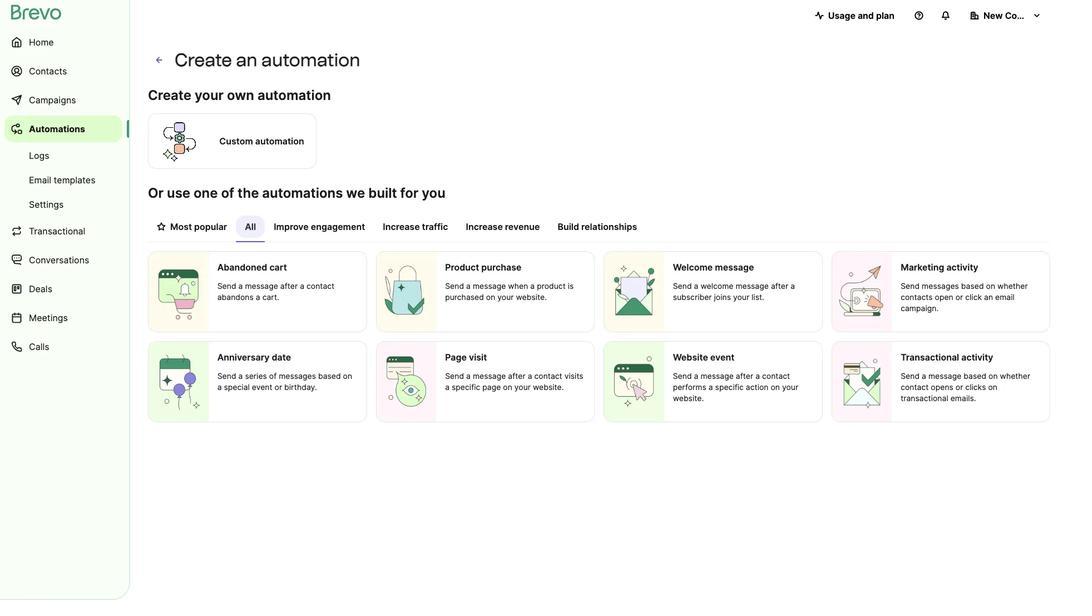 Task type: describe. For each thing, give the bounding box(es) containing it.
usage
[[828, 10, 856, 21]]

build relationships link
[[549, 216, 646, 241]]

automations link
[[4, 116, 122, 142]]

purchase
[[481, 262, 522, 273]]

increase traffic
[[383, 221, 448, 233]]

send a series of messages based on a special event or birthday.
[[217, 372, 352, 392]]

conversations
[[29, 255, 89, 266]]

all link
[[236, 216, 265, 243]]

based inside send a message based on whether contact opens or clicks on transactional emails.
[[964, 372, 986, 381]]

create an automation
[[175, 50, 360, 71]]

opens
[[931, 383, 953, 392]]

message for product purchase
[[473, 281, 506, 291]]

email
[[29, 175, 51, 186]]

message for transactional activity
[[928, 372, 962, 381]]

automations
[[29, 124, 85, 135]]

whether inside send a message based on whether contact opens or clicks on transactional emails.
[[1000, 372, 1030, 381]]

home link
[[4, 29, 122, 56]]

contact for page visit
[[534, 372, 562, 381]]

of for messages
[[269, 372, 277, 381]]

your left own
[[195, 87, 224, 103]]

website. for website event
[[673, 394, 704, 403]]

marketing activity
[[901, 262, 978, 273]]

for
[[400, 185, 418, 201]]

the
[[238, 185, 259, 201]]

email templates
[[29, 175, 95, 186]]

improve engagement
[[274, 221, 365, 233]]

page
[[482, 383, 501, 392]]

abandons
[[217, 293, 254, 302]]

usage and plan button
[[806, 4, 903, 27]]

home
[[29, 37, 54, 48]]

calls
[[29, 342, 49, 353]]

built
[[368, 185, 397, 201]]

message up "send a welcome message after a subscriber joins your list."
[[715, 262, 754, 273]]

send for transactional
[[901, 372, 920, 381]]

new
[[984, 10, 1003, 21]]

message for website event
[[701, 372, 734, 381]]

improve engagement link
[[265, 216, 374, 241]]

all
[[245, 221, 256, 233]]

activity for marketing activity
[[947, 262, 978, 273]]

send a message after a contact performs a specific action on your website.
[[673, 372, 798, 403]]

1 horizontal spatial event
[[710, 352, 734, 363]]

message for abandoned cart
[[245, 281, 278, 291]]

email templates link
[[4, 169, 122, 191]]

deals link
[[4, 276, 122, 303]]

your inside send a message when a product is purchased on your website.
[[498, 293, 514, 302]]

page visit
[[445, 352, 487, 363]]

popular
[[194, 221, 227, 233]]

messages inside the send messages based on whether contacts open or click an email campaign.
[[922, 281, 959, 291]]

build
[[558, 221, 579, 233]]

or use one of the automations we built for you
[[148, 185, 445, 201]]

company
[[1005, 10, 1046, 21]]

action
[[746, 383, 769, 392]]

after inside "send a welcome message after a subscriber joins your list."
[[771, 281, 788, 291]]

0 vertical spatial automation
[[261, 50, 360, 71]]

contact inside send a message based on whether contact opens or clicks on transactional emails.
[[901, 383, 929, 392]]

most
[[170, 221, 192, 233]]

0 vertical spatial an
[[236, 50, 257, 71]]

or inside send a series of messages based on a special event or birthday.
[[275, 383, 282, 392]]

send messages based on whether contacts open or click an email campaign.
[[901, 281, 1028, 313]]

your inside "send a welcome message after a subscriber joins your list."
[[733, 293, 749, 302]]

marketing
[[901, 262, 944, 273]]

increase for increase traffic
[[383, 221, 420, 233]]

or inside the send messages based on whether contacts open or click an email campaign.
[[956, 293, 963, 302]]

you
[[422, 185, 445, 201]]

revenue
[[505, 221, 540, 233]]

performs
[[673, 383, 706, 392]]

logs link
[[4, 145, 122, 167]]

website event
[[673, 352, 734, 363]]

send a message based on whether contact opens or clicks on transactional emails.
[[901, 372, 1030, 403]]

when
[[508, 281, 528, 291]]

birthday.
[[284, 383, 317, 392]]

cart.
[[262, 293, 279, 302]]

email
[[995, 293, 1015, 302]]

most popular
[[170, 221, 227, 233]]

on inside the send a message after a contact visits a specific page on your website.
[[503, 383, 512, 392]]

emails.
[[951, 394, 976, 403]]

abandoned cart
[[217, 262, 287, 273]]

send for marketing
[[901, 281, 920, 291]]

visit
[[469, 352, 487, 363]]

deals
[[29, 284, 52, 295]]

campaign.
[[901, 304, 939, 313]]

relationships
[[581, 221, 637, 233]]

transactional link
[[4, 218, 122, 245]]

one
[[194, 185, 218, 201]]

cart
[[269, 262, 287, 273]]

use
[[167, 185, 190, 201]]

specific for visit
[[452, 383, 480, 392]]

custom automation button
[[148, 112, 317, 171]]

create for create an automation
[[175, 50, 232, 71]]

website
[[673, 352, 708, 363]]

activity for transactional activity
[[961, 352, 993, 363]]

new company button
[[961, 4, 1050, 27]]

after for abandoned cart
[[280, 281, 298, 291]]

message inside "send a welcome message after a subscriber joins your list."
[[736, 281, 769, 291]]

product
[[537, 281, 566, 291]]

increase traffic link
[[374, 216, 457, 241]]

message for page visit
[[473, 372, 506, 381]]

custom
[[219, 136, 253, 147]]

based inside the send messages based on whether contacts open or click an email campaign.
[[961, 281, 984, 291]]

of for the
[[221, 185, 234, 201]]

subscriber
[[673, 293, 712, 302]]

after for page visit
[[508, 372, 526, 381]]

joins
[[714, 293, 731, 302]]

on inside send a series of messages based on a special event or birthday.
[[343, 372, 352, 381]]

plan
[[876, 10, 895, 21]]

create your own automation
[[148, 87, 331, 103]]



Task type: locate. For each thing, give the bounding box(es) containing it.
0 vertical spatial create
[[175, 50, 232, 71]]

custom automation
[[219, 136, 304, 147]]

after inside the send a message after a contact visits a specific page on your website.
[[508, 372, 526, 381]]

click
[[965, 293, 982, 302]]

list.
[[752, 293, 764, 302]]

of inside send a series of messages based on a special event or birthday.
[[269, 372, 277, 381]]

2 increase from the left
[[466, 221, 503, 233]]

contact inside "send a message after a contact performs a specific action on your website."
[[762, 372, 790, 381]]

an
[[236, 50, 257, 71], [984, 293, 993, 302]]

send up subscriber
[[673, 281, 692, 291]]

campaigns
[[29, 95, 76, 106]]

send inside send a message after a contact abandons a cart.
[[217, 281, 236, 291]]

or left birthday.
[[275, 383, 282, 392]]

0 horizontal spatial event
[[252, 383, 272, 392]]

is
[[568, 281, 574, 291]]

on inside the send messages based on whether contacts open or click an email campaign.
[[986, 281, 995, 291]]

we
[[346, 185, 365, 201]]

your inside the send a message after a contact visits a specific page on your website.
[[514, 383, 531, 392]]

send inside the send a message after a contact visits a specific page on your website.
[[445, 372, 464, 381]]

0 vertical spatial transactional
[[29, 226, 85, 237]]

0 vertical spatial website.
[[516, 293, 547, 302]]

specific left page
[[452, 383, 480, 392]]

transactional for transactional activity
[[901, 352, 959, 363]]

1 horizontal spatial of
[[269, 372, 277, 381]]

or up emails.
[[956, 383, 963, 392]]

increase left traffic
[[383, 221, 420, 233]]

contact
[[307, 281, 334, 291], [534, 372, 562, 381], [762, 372, 790, 381], [901, 383, 929, 392]]

increase inside increase revenue link
[[466, 221, 503, 233]]

send a message after a contact abandons a cart.
[[217, 281, 334, 302]]

message up the cart.
[[245, 281, 278, 291]]

website. inside "send a message after a contact performs a specific action on your website."
[[673, 394, 704, 403]]

specific inside "send a message after a contact performs a specific action on your website."
[[715, 383, 744, 392]]

0 horizontal spatial specific
[[452, 383, 480, 392]]

0 horizontal spatial messages
[[279, 372, 316, 381]]

message inside send a message based on whether contact opens or clicks on transactional emails.
[[928, 372, 962, 381]]

send for welcome
[[673, 281, 692, 291]]

settings link
[[4, 194, 122, 216]]

message up the list.
[[736, 281, 769, 291]]

product
[[445, 262, 479, 273]]

0 horizontal spatial an
[[236, 50, 257, 71]]

message inside send a message after a contact abandons a cart.
[[245, 281, 278, 291]]

date
[[272, 352, 291, 363]]

1 specific from the left
[[452, 383, 480, 392]]

or
[[956, 293, 963, 302], [275, 383, 282, 392], [956, 383, 963, 392]]

1 vertical spatial automation
[[258, 87, 331, 103]]

0 vertical spatial event
[[710, 352, 734, 363]]

transactional for transactional
[[29, 226, 85, 237]]

increase for increase revenue
[[466, 221, 503, 233]]

1 horizontal spatial increase
[[466, 221, 503, 233]]

templates
[[54, 175, 95, 186]]

transactional inside transactional link
[[29, 226, 85, 237]]

send inside send a message based on whether contact opens or clicks on transactional emails.
[[901, 372, 920, 381]]

activity
[[947, 262, 978, 273], [961, 352, 993, 363]]

activity up clicks
[[961, 352, 993, 363]]

contacts
[[29, 66, 67, 77]]

conversations link
[[4, 247, 122, 274]]

message inside send a message when a product is purchased on your website.
[[473, 281, 506, 291]]

activity up the send messages based on whether contacts open or click an email campaign.
[[947, 262, 978, 273]]

page
[[445, 352, 467, 363]]

1 vertical spatial messages
[[279, 372, 316, 381]]

1 vertical spatial activity
[[961, 352, 993, 363]]

2 vertical spatial automation
[[255, 136, 304, 147]]

send
[[217, 281, 236, 291], [445, 281, 464, 291], [673, 281, 692, 291], [901, 281, 920, 291], [217, 372, 236, 381], [445, 372, 464, 381], [673, 372, 692, 381], [901, 372, 920, 381]]

1 horizontal spatial an
[[984, 293, 993, 302]]

message down product purchase on the top left of page
[[473, 281, 506, 291]]

specific left action
[[715, 383, 744, 392]]

build relationships
[[558, 221, 637, 233]]

send inside "send a welcome message after a subscriber joins your list."
[[673, 281, 692, 291]]

after for website event
[[736, 372, 753, 381]]

based
[[961, 281, 984, 291], [318, 372, 341, 381], [964, 372, 986, 381]]

anniversary
[[217, 352, 270, 363]]

contact for website event
[[762, 372, 790, 381]]

message up page
[[473, 372, 506, 381]]

increase left revenue
[[466, 221, 503, 233]]

1 vertical spatial whether
[[1000, 372, 1030, 381]]

0 vertical spatial whether
[[997, 281, 1028, 291]]

logs
[[29, 150, 49, 161]]

your right action
[[782, 383, 798, 392]]

settings
[[29, 199, 64, 210]]

an inside the send messages based on whether contacts open or click an email campaign.
[[984, 293, 993, 302]]

your left the list.
[[733, 293, 749, 302]]

engagement
[[311, 221, 365, 233]]

send inside send a message when a product is purchased on your website.
[[445, 281, 464, 291]]

send inside the send messages based on whether contacts open or click an email campaign.
[[901, 281, 920, 291]]

event
[[710, 352, 734, 363], [252, 383, 272, 392]]

1 horizontal spatial messages
[[922, 281, 959, 291]]

1 vertical spatial transactional
[[901, 352, 959, 363]]

contacts
[[901, 293, 933, 302]]

send for product
[[445, 281, 464, 291]]

or
[[148, 185, 164, 201]]

1 increase from the left
[[383, 221, 420, 233]]

send up special
[[217, 372, 236, 381]]

1 vertical spatial event
[[252, 383, 272, 392]]

1 vertical spatial of
[[269, 372, 277, 381]]

send for page
[[445, 372, 464, 381]]

message inside the send a message after a contact visits a specific page on your website.
[[473, 372, 506, 381]]

and
[[858, 10, 874, 21]]

contacts link
[[4, 58, 122, 85]]

1 vertical spatial website.
[[533, 383, 564, 392]]

0 vertical spatial messages
[[922, 281, 959, 291]]

contact inside the send a message after a contact visits a specific page on your website.
[[534, 372, 562, 381]]

your inside "send a message after a contact performs a specific action on your website."
[[782, 383, 798, 392]]

on inside "send a message after a contact performs a specific action on your website."
[[771, 383, 780, 392]]

automation inside button
[[255, 136, 304, 147]]

whether inside the send messages based on whether contacts open or click an email campaign.
[[997, 281, 1028, 291]]

your right page
[[514, 383, 531, 392]]

0 horizontal spatial transactional
[[29, 226, 85, 237]]

a inside send a message based on whether contact opens or clicks on transactional emails.
[[922, 372, 926, 381]]

contact for abandoned cart
[[307, 281, 334, 291]]

clicks
[[965, 383, 986, 392]]

purchased
[[445, 293, 484, 302]]

event down series
[[252, 383, 272, 392]]

send up purchased
[[445, 281, 464, 291]]

after inside "send a message after a contact performs a specific action on your website."
[[736, 372, 753, 381]]

1 horizontal spatial specific
[[715, 383, 744, 392]]

tab list
[[148, 216, 1050, 243]]

of
[[221, 185, 234, 201], [269, 372, 277, 381]]

of left the
[[221, 185, 234, 201]]

send up transactional
[[901, 372, 920, 381]]

messages inside send a series of messages based on a special event or birthday.
[[279, 372, 316, 381]]

0 horizontal spatial increase
[[383, 221, 420, 233]]

improve
[[274, 221, 309, 233]]

your down the when
[[498, 293, 514, 302]]

messages up open
[[922, 281, 959, 291]]

send for website
[[673, 372, 692, 381]]

1 vertical spatial create
[[148, 87, 191, 103]]

messages
[[922, 281, 959, 291], [279, 372, 316, 381]]

send up abandons
[[217, 281, 236, 291]]

based inside send a series of messages based on a special event or birthday.
[[318, 372, 341, 381]]

of right series
[[269, 372, 277, 381]]

0 vertical spatial of
[[221, 185, 234, 201]]

send down page on the left of page
[[445, 372, 464, 381]]

increase revenue link
[[457, 216, 549, 241]]

send for abandoned
[[217, 281, 236, 291]]

automations
[[262, 185, 343, 201]]

send for anniversary
[[217, 372, 236, 381]]

on
[[986, 281, 995, 291], [486, 293, 495, 302], [343, 372, 352, 381], [989, 372, 998, 381], [503, 383, 512, 392], [771, 383, 780, 392], [988, 383, 997, 392]]

1 horizontal spatial transactional
[[901, 352, 959, 363]]

campaigns link
[[4, 87, 122, 113]]

transactional down settings link on the top left of page
[[29, 226, 85, 237]]

create for create your own automation
[[148, 87, 191, 103]]

0 horizontal spatial of
[[221, 185, 234, 201]]

website. for page visit
[[533, 383, 564, 392]]

tab list containing most popular
[[148, 216, 1050, 243]]

send up contacts
[[901, 281, 920, 291]]

website. inside send a message when a product is purchased on your website.
[[516, 293, 547, 302]]

special
[[224, 383, 250, 392]]

1 vertical spatial an
[[984, 293, 993, 302]]

send inside send a series of messages based on a special event or birthday.
[[217, 372, 236, 381]]

messages up birthday.
[[279, 372, 316, 381]]

message inside "send a message after a contact performs a specific action on your website."
[[701, 372, 734, 381]]

an right click
[[984, 293, 993, 302]]

automation
[[261, 50, 360, 71], [258, 87, 331, 103], [255, 136, 304, 147]]

after inside send a message after a contact abandons a cart.
[[280, 281, 298, 291]]

new company
[[984, 10, 1046, 21]]

meetings
[[29, 313, 68, 324]]

specific inside the send a message after a contact visits a specific page on your website.
[[452, 383, 480, 392]]

2 vertical spatial website.
[[673, 394, 704, 403]]

transactional up the opens
[[901, 352, 959, 363]]

series
[[245, 372, 267, 381]]

0 vertical spatial activity
[[947, 262, 978, 273]]

message up the opens
[[928, 372, 962, 381]]

increase revenue
[[466, 221, 540, 233]]

send a message after a contact visits a specific page on your website.
[[445, 372, 583, 392]]

specific for event
[[715, 383, 744, 392]]

visits
[[564, 372, 583, 381]]

transactional
[[29, 226, 85, 237], [901, 352, 959, 363]]

on inside send a message when a product is purchased on your website.
[[486, 293, 495, 302]]

event right website
[[710, 352, 734, 363]]

an up own
[[236, 50, 257, 71]]

or left click
[[956, 293, 963, 302]]

specific
[[452, 383, 480, 392], [715, 383, 744, 392]]

send up performs on the bottom right of page
[[673, 372, 692, 381]]

traffic
[[422, 221, 448, 233]]

website. inside the send a message after a contact visits a specific page on your website.
[[533, 383, 564, 392]]

product purchase
[[445, 262, 522, 273]]

whether
[[997, 281, 1028, 291], [1000, 372, 1030, 381]]

or inside send a message based on whether contact opens or clicks on transactional emails.
[[956, 383, 963, 392]]

2 specific from the left
[[715, 383, 744, 392]]

welcome message
[[673, 262, 754, 273]]

send a message when a product is purchased on your website.
[[445, 281, 574, 302]]

event inside send a series of messages based on a special event or birthday.
[[252, 383, 272, 392]]

website.
[[516, 293, 547, 302], [533, 383, 564, 392], [673, 394, 704, 403]]

message down website event
[[701, 372, 734, 381]]

calls link
[[4, 334, 122, 360]]

own
[[227, 87, 254, 103]]

dxrbf image
[[157, 223, 166, 231]]

welcome
[[701, 281, 733, 291]]

contact inside send a message after a contact abandons a cart.
[[307, 281, 334, 291]]

abandoned
[[217, 262, 267, 273]]

increase inside increase traffic link
[[383, 221, 420, 233]]

usage and plan
[[828, 10, 895, 21]]

welcome
[[673, 262, 713, 273]]

send inside "send a message after a contact performs a specific action on your website."
[[673, 372, 692, 381]]

transactional activity
[[901, 352, 993, 363]]



Task type: vqa. For each thing, say whether or not it's contained in the screenshot.
"List" at the top of page
no



